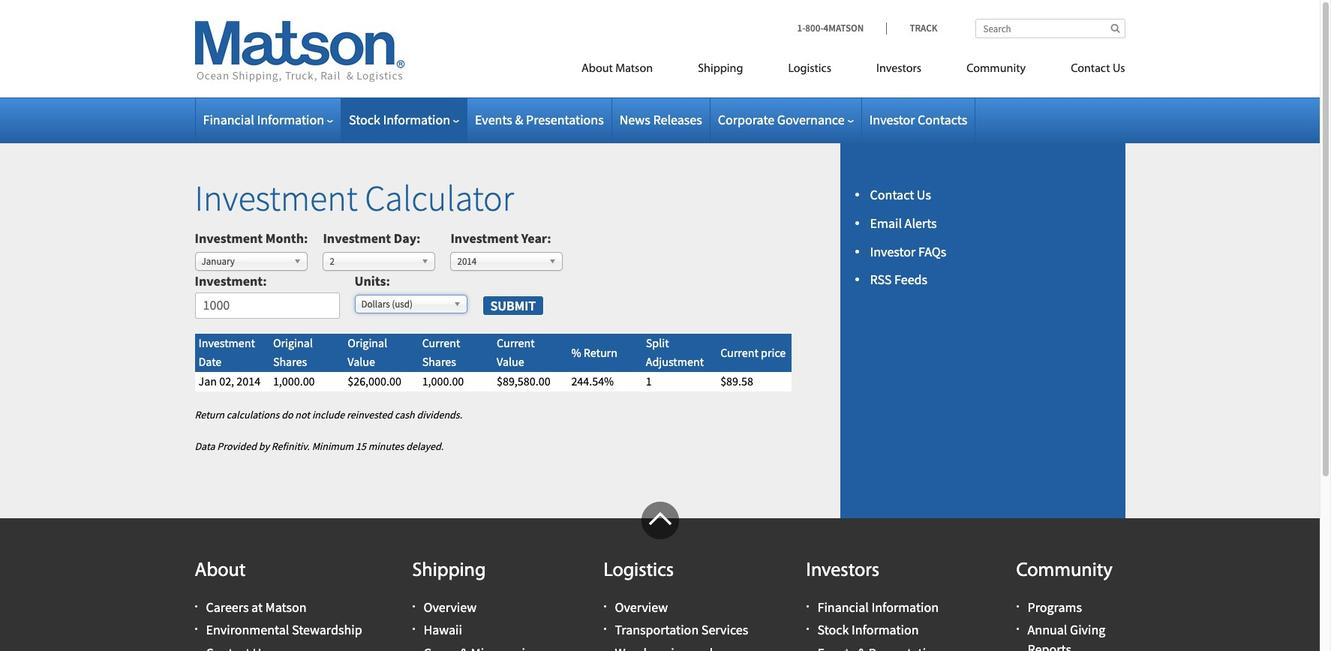 Task type: vqa. For each thing, say whether or not it's contained in the screenshot.
PRIOR TO JUNE 29, 2012, MATSON WAS A WHOLLY-OWNED SUBSIDIARY OF ALEXANDER & BALDWIN, INC. HISTORICAL FINANCIAL DATA IS ACCESSIBLE UNDER SEC FILINGS ON THE ALEXANDER & BALDWIN INVESTOR RELATIONS WEB SITE. GO TO WWW.ALEXANDERBALDWIN.COM .
no



Task type: locate. For each thing, give the bounding box(es) containing it.
1,000.00
[[273, 374, 315, 389], [422, 374, 464, 389]]

overview for logistics
[[615, 599, 668, 616]]

1 horizontal spatial contact
[[1071, 63, 1111, 75]]

contact
[[1071, 63, 1111, 75], [870, 186, 914, 203]]

2 overview link from the left
[[615, 599, 668, 616]]

track
[[910, 22, 938, 35]]

current down dollars (usd) link
[[422, 335, 460, 350]]

shares inside original shares
[[273, 355, 307, 370]]

original down investment number field
[[273, 335, 313, 350]]

footer
[[0, 502, 1320, 652]]

0 horizontal spatial 1,000.00
[[273, 374, 315, 389]]

hawaii link
[[424, 622, 462, 639]]

0 vertical spatial financial information link
[[203, 111, 333, 128]]

None submit
[[482, 295, 544, 316]]

investment up 2 'link'
[[323, 229, 391, 247]]

us up alerts
[[917, 186, 932, 203]]

investment calculator
[[195, 176, 514, 221]]

value
[[348, 355, 375, 370], [497, 355, 524, 370]]

shipping inside top menu 'navigation'
[[698, 63, 743, 75]]

overview up hawaii
[[424, 599, 477, 616]]

programs link
[[1028, 599, 1082, 616]]

investment for investment day
[[323, 229, 391, 247]]

minimum
[[312, 440, 354, 453]]

overview inside overview transportation services
[[615, 599, 668, 616]]

0 vertical spatial investors
[[877, 63, 922, 75]]

0 horizontal spatial overview
[[424, 599, 477, 616]]

news
[[620, 111, 651, 128]]

0 vertical spatial contact us
[[1071, 63, 1126, 75]]

0 horizontal spatial logistics
[[604, 561, 674, 582]]

investment up 2014 link
[[451, 229, 519, 247]]

us
[[1113, 63, 1126, 75], [917, 186, 932, 203]]

contact up email
[[870, 186, 914, 203]]

2014 right 02,
[[237, 374, 261, 389]]

0 vertical spatial community
[[967, 63, 1026, 75]]

1 horizontal spatial about
[[582, 63, 613, 75]]

current for value
[[497, 335, 535, 350]]

overview transportation services
[[615, 599, 749, 639]]

1 horizontal spatial contact us
[[1071, 63, 1126, 75]]

stock
[[349, 111, 380, 128], [818, 622, 849, 639]]

0 horizontal spatial about
[[195, 561, 246, 582]]

1 vertical spatial matson
[[265, 599, 307, 616]]

1 vertical spatial contact
[[870, 186, 914, 203]]

financial
[[203, 111, 254, 128], [818, 599, 869, 616]]

about up presentations
[[582, 63, 613, 75]]

1 horizontal spatial 1,000.00
[[422, 374, 464, 389]]

1 horizontal spatial matson
[[616, 63, 653, 75]]

original value
[[348, 335, 388, 370]]

annual
[[1028, 622, 1068, 639]]

price
[[761, 345, 786, 360]]

1 vertical spatial financial
[[818, 599, 869, 616]]

investor faqs link
[[870, 243, 947, 260]]

value inside original value
[[348, 355, 375, 370]]

0 vertical spatial matson
[[616, 63, 653, 75]]

1 horizontal spatial shares
[[422, 355, 456, 370]]

1 vertical spatial stock
[[818, 622, 849, 639]]

1 horizontal spatial overview
[[615, 599, 668, 616]]

1,000.00 down original shares
[[273, 374, 315, 389]]

1 value from the left
[[348, 355, 375, 370]]

matson up environmental stewardship link
[[265, 599, 307, 616]]

value inside 'current value'
[[497, 355, 524, 370]]

community
[[967, 63, 1026, 75], [1017, 561, 1113, 582]]

1 horizontal spatial stock
[[818, 622, 849, 639]]

calculations
[[227, 408, 280, 422]]

0 horizontal spatial financial information link
[[203, 111, 333, 128]]

1 vertical spatial contact us link
[[870, 186, 932, 203]]

contact down search search box
[[1071, 63, 1111, 75]]

1 vertical spatial stock information link
[[818, 622, 919, 639]]

original up $26,000.00
[[348, 335, 388, 350]]

community up programs "link"
[[1017, 561, 1113, 582]]

0 horizontal spatial value
[[348, 355, 375, 370]]

1 horizontal spatial logistics
[[788, 63, 832, 75]]

programs
[[1028, 599, 1082, 616]]

financial information link
[[203, 111, 333, 128], [818, 599, 939, 616]]

shipping link
[[676, 56, 766, 86]]

investor down investors 'link'
[[870, 111, 915, 128]]

current up $89,580.00
[[497, 335, 535, 350]]

0 vertical spatial return
[[584, 345, 618, 360]]

about up careers
[[195, 561, 246, 582]]

financial information link for the leftmost stock information link
[[203, 111, 333, 128]]

community link
[[944, 56, 1049, 86]]

2 horizontal spatial current
[[721, 345, 759, 360]]

information for financial information stock information
[[872, 599, 939, 616]]

rss feeds
[[870, 271, 928, 289]]

0 vertical spatial shipping
[[698, 63, 743, 75]]

0 horizontal spatial financial
[[203, 111, 254, 128]]

logistics down back to top image
[[604, 561, 674, 582]]

0 horizontal spatial stock information link
[[349, 111, 459, 128]]

investors link
[[854, 56, 944, 86]]

2 shares from the left
[[422, 355, 456, 370]]

financial inside financial information stock information
[[818, 599, 869, 616]]

return up data
[[195, 408, 224, 422]]

2 value from the left
[[497, 355, 524, 370]]

1 horizontal spatial current
[[497, 335, 535, 350]]

1-800-4matson link
[[798, 22, 887, 35]]

0 horizontal spatial stock
[[349, 111, 380, 128]]

about for about matson
[[582, 63, 613, 75]]

1 shares from the left
[[273, 355, 307, 370]]

1 vertical spatial investors
[[807, 561, 880, 582]]

Search search field
[[975, 19, 1126, 38]]

include
[[312, 408, 345, 422]]

02,
[[219, 374, 234, 389]]

0 vertical spatial investor
[[870, 111, 915, 128]]

0 horizontal spatial overview link
[[424, 599, 477, 616]]

shares for original shares
[[273, 355, 307, 370]]

1 vertical spatial return
[[195, 408, 224, 422]]

overview link for logistics
[[615, 599, 668, 616]]

month
[[266, 229, 304, 247]]

2 overview from the left
[[615, 599, 668, 616]]

244.54%
[[572, 374, 614, 389]]

0 vertical spatial 2014
[[457, 255, 477, 268]]

stock information link
[[349, 111, 459, 128], [818, 622, 919, 639]]

1 horizontal spatial shipping
[[698, 63, 743, 75]]

investment up month
[[195, 176, 358, 221]]

logistics down 800-
[[788, 63, 832, 75]]

2
[[330, 255, 335, 268]]

investor contacts
[[870, 111, 968, 128]]

0 vertical spatial stock information link
[[349, 111, 459, 128]]

1 1,000.00 from the left
[[273, 374, 315, 389]]

matson up news
[[616, 63, 653, 75]]

environmental
[[206, 622, 289, 639]]

1 horizontal spatial financial
[[818, 599, 869, 616]]

overview link up hawaii
[[424, 599, 477, 616]]

value for current value
[[497, 355, 524, 370]]

1 vertical spatial investor
[[870, 243, 916, 260]]

0 horizontal spatial return
[[195, 408, 224, 422]]

overview hawaii
[[424, 599, 477, 639]]

logistics
[[788, 63, 832, 75], [604, 561, 674, 582]]

financial for financial information
[[203, 111, 254, 128]]

footer containing about
[[0, 502, 1320, 652]]

0 horizontal spatial contact us
[[870, 186, 932, 203]]

$26,000.00
[[348, 374, 401, 389]]

back to top image
[[641, 502, 679, 540]]

current for price
[[721, 345, 759, 360]]

about inside "link"
[[582, 63, 613, 75]]

giving
[[1070, 622, 1106, 639]]

1-
[[798, 22, 806, 35]]

matson image
[[195, 21, 405, 83]]

shares up 'do'
[[273, 355, 307, 370]]

value for original value
[[348, 355, 375, 370]]

about for about
[[195, 561, 246, 582]]

1 original from the left
[[273, 335, 313, 350]]

1 horizontal spatial value
[[497, 355, 524, 370]]

stock information
[[349, 111, 450, 128]]

contact us up email alerts
[[870, 186, 932, 203]]

contact us link up email alerts
[[870, 186, 932, 203]]

return right "%"
[[584, 345, 618, 360]]

0 horizontal spatial current
[[422, 335, 460, 350]]

1,000.00 down 'current shares'
[[422, 374, 464, 389]]

0 vertical spatial about
[[582, 63, 613, 75]]

data provided by refinitiv. minimum 15 minutes delayed.
[[195, 440, 444, 453]]

1 horizontal spatial original
[[348, 335, 388, 350]]

email
[[870, 215, 902, 232]]

0 horizontal spatial contact
[[870, 186, 914, 203]]

not
[[295, 408, 310, 422]]

1 horizontal spatial overview link
[[615, 599, 668, 616]]

cash
[[395, 408, 415, 422]]

investment down january
[[195, 273, 263, 290]]

overview
[[424, 599, 477, 616], [615, 599, 668, 616]]

information for stock information
[[383, 111, 450, 128]]

2 original from the left
[[348, 335, 388, 350]]

financial information stock information
[[818, 599, 939, 639]]

$89,580.00
[[497, 374, 551, 389]]

shipping up corporate
[[698, 63, 743, 75]]

investors down track link
[[877, 63, 922, 75]]

% return
[[572, 345, 618, 360]]

0 vertical spatial contact us link
[[1049, 56, 1126, 86]]

investor up rss feeds link
[[870, 243, 916, 260]]

by
[[259, 440, 269, 453]]

1 overview link from the left
[[424, 599, 477, 616]]

current up $89.58
[[721, 345, 759, 360]]

0 horizontal spatial us
[[917, 186, 932, 203]]

contact us link
[[1049, 56, 1126, 86], [870, 186, 932, 203]]

top menu navigation
[[514, 56, 1126, 86]]

0 horizontal spatial 2014
[[237, 374, 261, 389]]

year
[[522, 229, 547, 247]]

1 horizontal spatial stock information link
[[818, 622, 919, 639]]

return
[[584, 345, 618, 360], [195, 408, 224, 422]]

1 vertical spatial financial information link
[[818, 599, 939, 616]]

2014 down investment year
[[457, 255, 477, 268]]

1 horizontal spatial return
[[584, 345, 618, 360]]

overview link up transportation
[[615, 599, 668, 616]]

0 horizontal spatial matson
[[265, 599, 307, 616]]

careers at matson environmental stewardship
[[206, 599, 362, 639]]

1
[[646, 374, 652, 389]]

2 link
[[323, 252, 436, 271]]

1 vertical spatial about
[[195, 561, 246, 582]]

shares up dividends. on the left
[[422, 355, 456, 370]]

1 horizontal spatial 2014
[[457, 255, 477, 268]]

4matson
[[824, 22, 864, 35]]

1 vertical spatial us
[[917, 186, 932, 203]]

2014
[[457, 255, 477, 268], [237, 374, 261, 389]]

shares inside 'current shares'
[[422, 355, 456, 370]]

investor for investor contacts
[[870, 111, 915, 128]]

investment up january
[[195, 229, 263, 247]]

financial information link for rightmost stock information link
[[818, 599, 939, 616]]

original shares
[[273, 335, 313, 370]]

value up $89,580.00
[[497, 355, 524, 370]]

1 horizontal spatial us
[[1113, 63, 1126, 75]]

contact us link down search icon
[[1049, 56, 1126, 86]]

community down search search box
[[967, 63, 1026, 75]]

0 vertical spatial contact
[[1071, 63, 1111, 75]]

us down search icon
[[1113, 63, 1126, 75]]

1 vertical spatial community
[[1017, 561, 1113, 582]]

investment up date
[[199, 335, 255, 350]]

1 vertical spatial shipping
[[412, 561, 486, 582]]

value up $26,000.00
[[348, 355, 375, 370]]

investors up financial information stock information
[[807, 561, 880, 582]]

current
[[422, 335, 460, 350], [497, 335, 535, 350], [721, 345, 759, 360]]

units
[[355, 273, 386, 290]]

0 horizontal spatial shares
[[273, 355, 307, 370]]

contact us down search icon
[[1071, 63, 1126, 75]]

investment
[[195, 176, 358, 221], [195, 229, 263, 247], [323, 229, 391, 247], [451, 229, 519, 247], [195, 273, 263, 290], [199, 335, 255, 350]]

investor contacts link
[[870, 111, 968, 128]]

rss
[[870, 271, 892, 289]]

january link
[[195, 252, 307, 271]]

1 overview from the left
[[424, 599, 477, 616]]

investor for investor faqs
[[870, 243, 916, 260]]

shipping
[[698, 63, 743, 75], [412, 561, 486, 582]]

0 vertical spatial logistics
[[788, 63, 832, 75]]

overview up transportation
[[615, 599, 668, 616]]

0 vertical spatial us
[[1113, 63, 1126, 75]]

investment for investment calculator
[[195, 176, 358, 221]]

None search field
[[975, 19, 1126, 38]]

logistics inside top menu 'navigation'
[[788, 63, 832, 75]]

1 horizontal spatial financial information link
[[818, 599, 939, 616]]

services
[[702, 622, 749, 639]]

split
[[646, 335, 669, 350]]

0 horizontal spatial original
[[273, 335, 313, 350]]

%
[[572, 345, 581, 360]]

dollars (usd)
[[361, 298, 413, 311]]

0 vertical spatial financial
[[203, 111, 254, 128]]

shipping up overview hawaii
[[412, 561, 486, 582]]

&
[[515, 111, 524, 128]]



Task type: describe. For each thing, give the bounding box(es) containing it.
annual giving reports link
[[1028, 622, 1106, 652]]

investment for investment date
[[199, 335, 255, 350]]

email alerts
[[870, 215, 937, 232]]

stewardship
[[292, 622, 362, 639]]

releases
[[653, 111, 702, 128]]

current shares
[[422, 335, 460, 370]]

1-800-4matson
[[798, 22, 864, 35]]

transportation services link
[[615, 622, 749, 639]]

1 vertical spatial contact us
[[870, 186, 932, 203]]

do
[[282, 408, 293, 422]]

at
[[252, 599, 263, 616]]

january
[[202, 255, 235, 268]]

investment year
[[451, 229, 547, 247]]

refinitiv.
[[272, 440, 310, 453]]

investment for investment month
[[195, 229, 263, 247]]

shares for current shares
[[422, 355, 456, 370]]

0 vertical spatial stock
[[349, 111, 380, 128]]

matson inside about matson "link"
[[616, 63, 653, 75]]

investment date
[[199, 335, 255, 370]]

environmental stewardship link
[[206, 622, 362, 639]]

jan 02, 2014
[[199, 374, 261, 389]]

corporate governance link
[[718, 111, 854, 128]]

current price
[[721, 345, 786, 360]]

alerts
[[905, 215, 937, 232]]

rss feeds link
[[870, 271, 928, 289]]

track link
[[887, 22, 938, 35]]

2 1,000.00 from the left
[[422, 374, 464, 389]]

presentations
[[526, 111, 604, 128]]

0 horizontal spatial shipping
[[412, 561, 486, 582]]

reinvested
[[347, 408, 393, 422]]

news releases link
[[620, 111, 702, 128]]

current for shares
[[422, 335, 460, 350]]

logistics link
[[766, 56, 854, 86]]

corporate
[[718, 111, 775, 128]]

dollars (usd) link
[[355, 295, 467, 314]]

events & presentations
[[475, 111, 604, 128]]

original for shares
[[273, 335, 313, 350]]

dividends.
[[417, 408, 463, 422]]

jan
[[199, 374, 217, 389]]

programs annual giving reports
[[1028, 599, 1106, 652]]

1 horizontal spatial contact us link
[[1049, 56, 1126, 86]]

(usd)
[[392, 298, 413, 311]]

financial for financial information stock information
[[818, 599, 869, 616]]

search image
[[1111, 23, 1120, 33]]

date
[[199, 355, 222, 370]]

reports
[[1028, 641, 1072, 652]]

us inside top menu 'navigation'
[[1113, 63, 1126, 75]]

investment for investment year
[[451, 229, 519, 247]]

information for financial information
[[257, 111, 324, 128]]

contact us inside "contact us" link
[[1071, 63, 1126, 75]]

calculator
[[365, 176, 514, 221]]

stock inside financial information stock information
[[818, 622, 849, 639]]

matson inside "careers at matson environmental stewardship"
[[265, 599, 307, 616]]

0 horizontal spatial contact us link
[[870, 186, 932, 203]]

current value
[[497, 335, 535, 370]]

corporate governance
[[718, 111, 845, 128]]

investment for investment
[[195, 273, 263, 290]]

dollars
[[361, 298, 390, 311]]

adjustment
[[646, 355, 704, 370]]

investors inside 'link'
[[877, 63, 922, 75]]

$89.58
[[721, 374, 754, 389]]

events & presentations link
[[475, 111, 604, 128]]

hawaii
[[424, 622, 462, 639]]

2014 link
[[451, 252, 563, 271]]

contacts
[[918, 111, 968, 128]]

provided
[[217, 440, 257, 453]]

day
[[394, 229, 417, 247]]

overview for shipping
[[424, 599, 477, 616]]

careers at matson link
[[206, 599, 307, 616]]

careers
[[206, 599, 249, 616]]

about matson link
[[559, 56, 676, 86]]

transportation
[[615, 622, 699, 639]]

1 vertical spatial 2014
[[237, 374, 261, 389]]

original for value
[[348, 335, 388, 350]]

feeds
[[895, 271, 928, 289]]

1 vertical spatial logistics
[[604, 561, 674, 582]]

split adjustment
[[646, 335, 704, 370]]

overview link for shipping
[[424, 599, 477, 616]]

contact inside top menu 'navigation'
[[1071, 63, 1111, 75]]

events
[[475, 111, 513, 128]]

Investment number field
[[195, 293, 340, 319]]

about matson
[[582, 63, 653, 75]]

investment month
[[195, 229, 304, 247]]

return calculations do not include reinvested cash dividends.
[[195, 408, 463, 422]]

minutes
[[368, 440, 404, 453]]

faqs
[[919, 243, 947, 260]]

financial information
[[203, 111, 324, 128]]

15
[[356, 440, 366, 453]]

email alerts link
[[870, 215, 937, 232]]

community inside top menu 'navigation'
[[967, 63, 1026, 75]]

delayed.
[[406, 440, 444, 453]]

investment day
[[323, 229, 417, 247]]



